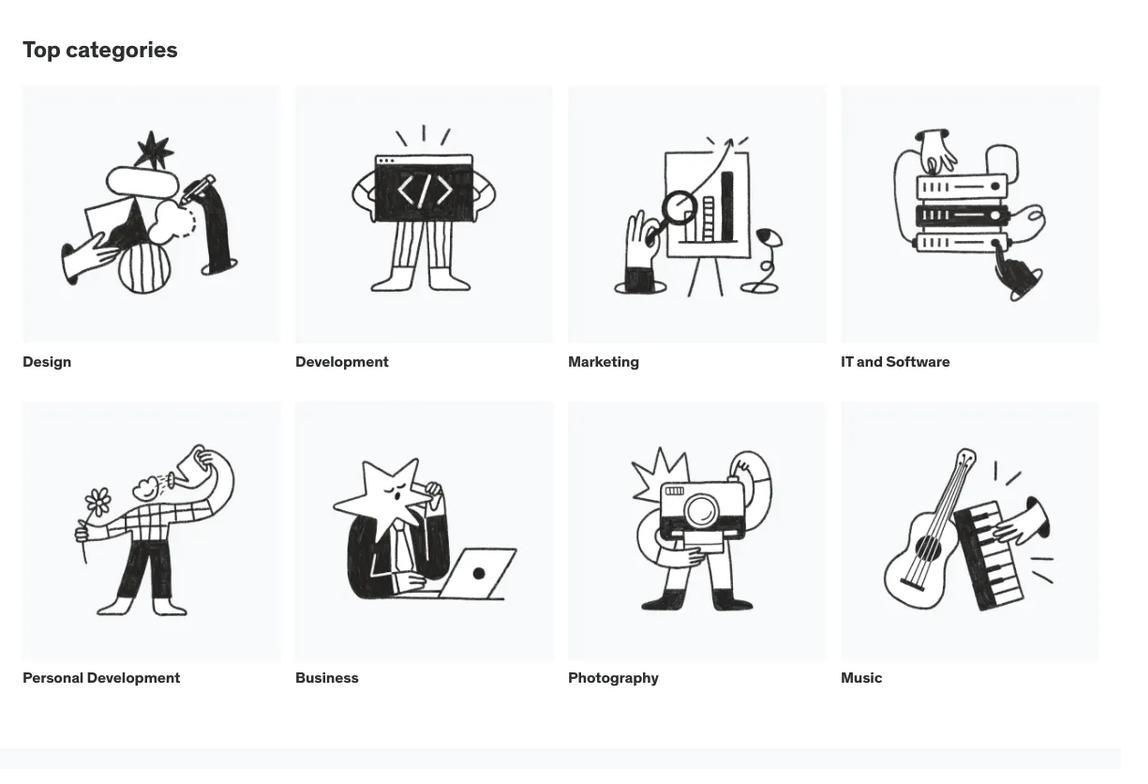 Task type: vqa. For each thing, say whether or not it's contained in the screenshot.
Photography link
yes



Task type: describe. For each thing, give the bounding box(es) containing it.
top categories
[[23, 35, 178, 63]]

0 vertical spatial development
[[295, 351, 389, 371]]

personal development
[[23, 668, 180, 687]]

design
[[23, 351, 72, 371]]

photography link
[[568, 402, 826, 703]]

software
[[886, 351, 951, 371]]

personal
[[23, 668, 84, 687]]

categories
[[66, 35, 178, 63]]

music link
[[841, 402, 1099, 703]]

marketing link
[[568, 85, 826, 387]]



Task type: locate. For each thing, give the bounding box(es) containing it.
and
[[857, 351, 883, 371]]

personal development link
[[23, 402, 280, 703]]

0 horizontal spatial development
[[87, 668, 180, 687]]

photography
[[568, 668, 659, 687]]

1 vertical spatial development
[[87, 668, 180, 687]]

it and software
[[841, 351, 951, 371]]

development
[[295, 351, 389, 371], [87, 668, 180, 687]]

1 horizontal spatial development
[[295, 351, 389, 371]]

it
[[841, 351, 854, 371]]

marketing
[[568, 351, 640, 371]]

it and software link
[[841, 85, 1099, 387]]

top
[[23, 35, 61, 63]]

development link
[[295, 85, 553, 387]]

business
[[295, 668, 359, 687]]

music
[[841, 668, 883, 687]]

design link
[[23, 85, 280, 387]]

business link
[[295, 402, 553, 703]]



